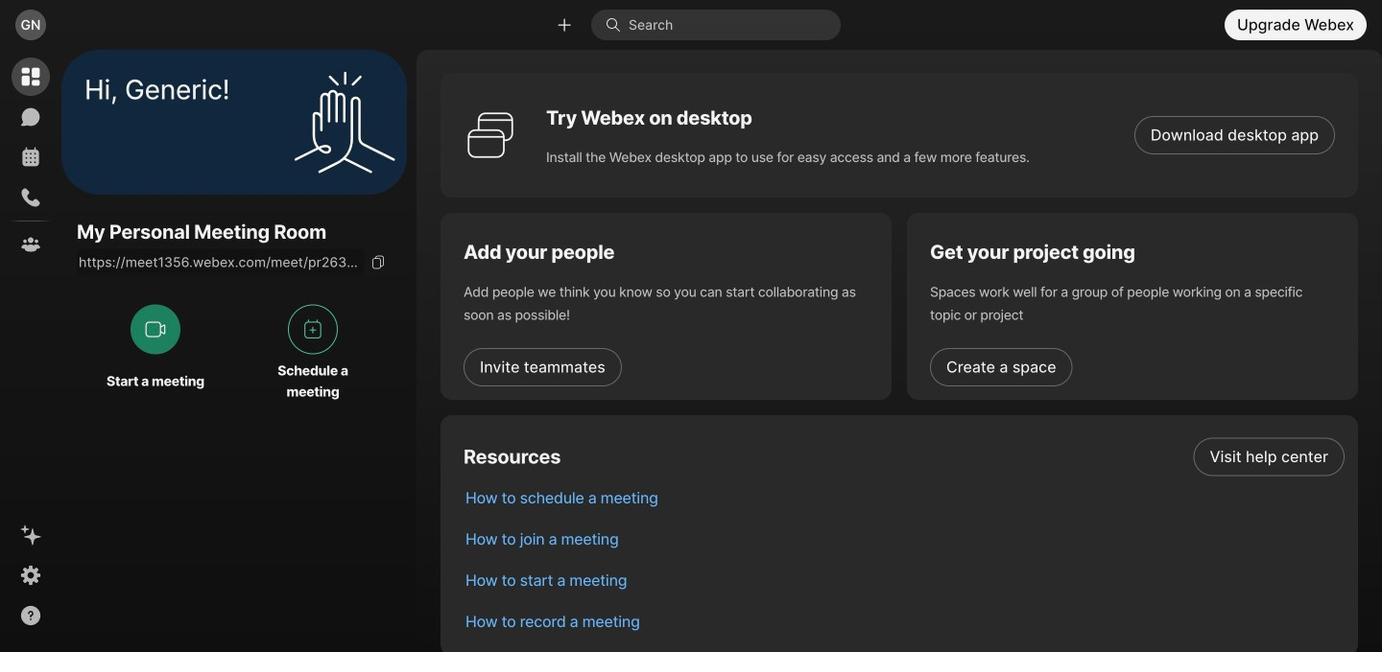 Task type: vqa. For each thing, say whether or not it's contained in the screenshot.
fifth list item from the bottom
yes



Task type: locate. For each thing, give the bounding box(es) containing it.
2 list item from the top
[[450, 478, 1358, 519]]

1 list item from the top
[[450, 437, 1358, 478]]

5 list item from the top
[[450, 602, 1358, 643]]

list item
[[450, 437, 1358, 478], [450, 478, 1358, 519], [450, 519, 1358, 561], [450, 561, 1358, 602], [450, 602, 1358, 643]]

navigation
[[0, 50, 61, 653]]

two hands high fiving image
[[287, 65, 402, 180]]

None text field
[[77, 249, 365, 276]]



Task type: describe. For each thing, give the bounding box(es) containing it.
3 list item from the top
[[450, 519, 1358, 561]]

4 list item from the top
[[450, 561, 1358, 602]]

webex tab list
[[12, 58, 50, 264]]



